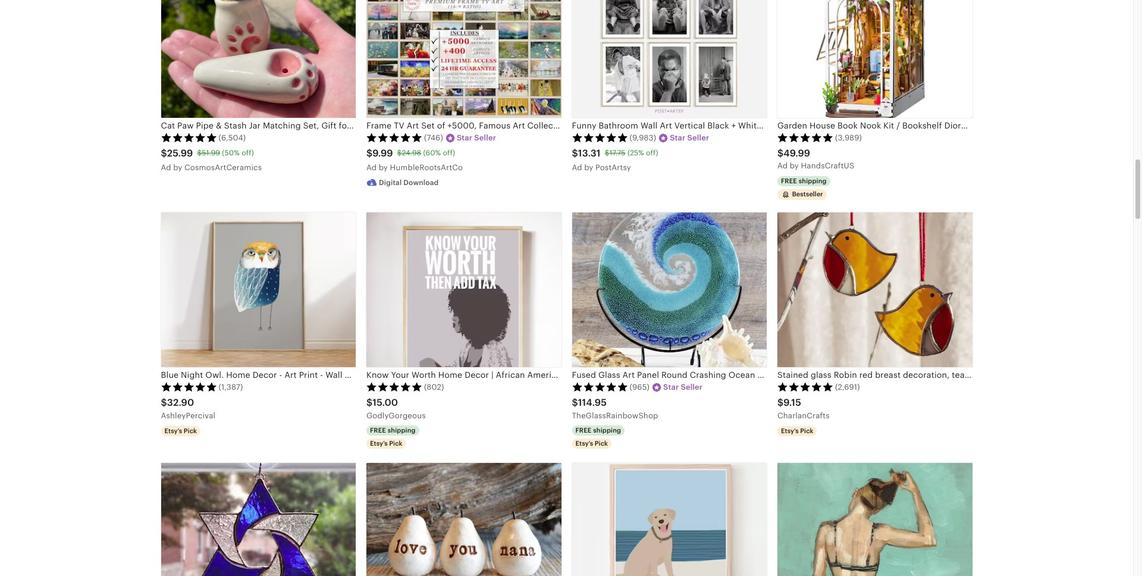 Task type: describe. For each thing, give the bounding box(es) containing it.
5 out of 5 stars image for (802)
[[367, 382, 423, 392]]

pick down godlygorgeous
[[389, 440, 403, 447]]

d for 9.99
[[372, 163, 377, 172]]

frame tv art set of +5000, famous art collection, complete store bundle of famous art paintings, vintage art, samsung art, digital download image
[[367, 0, 562, 118]]

5 out of 5 stars image for (1,387)
[[161, 382, 217, 392]]

postartsy
[[596, 163, 631, 172]]

(50%
[[222, 149, 240, 157]]

blue night owl. home decor - art print - wall decor - owl illustration - gift ideas. image
[[161, 212, 356, 367]]

godlygorgeous
[[367, 411, 426, 420]]

cat paw pipe & stash jar matching set, gift for smoker - unique ceramic pipes pretty gifts for her beautiful gift ideas image
[[161, 0, 356, 118]]

stained glass star suncatcher, star of david, hanukkah gift, jewish decor, jewish star, magen david, religious decor, star ornament image
[[161, 463, 356, 576]]

(60%
[[423, 149, 441, 157]]

5 out of 5 stars image for (9,983)
[[572, 133, 628, 142]]

seller right (965)
[[681, 383, 703, 392]]

9.15
[[784, 397, 802, 408]]

wall
[[326, 370, 343, 380]]

etsy's down godlygorgeous
[[370, 440, 388, 447]]

(1,387)
[[219, 383, 243, 392]]

b for 13.31
[[585, 163, 590, 172]]

etsy's down charlancrafts
[[781, 427, 799, 434]]

off) for 25.99
[[242, 149, 254, 157]]

$ 114.95 theglassrainbowshop
[[572, 397, 658, 420]]

etsy's pick down charlancrafts
[[781, 427, 814, 434]]

2 - from the left
[[320, 370, 323, 380]]

y for 9.99
[[384, 163, 388, 172]]

english labrador retriever art print - signed and printed by the artist - framed or unframed - dog wall art - 160522 image
[[572, 463, 767, 576]]

17.75
[[610, 149, 626, 157]]

bestseller
[[793, 190, 823, 197]]

5 out of 5 stars image for (965)
[[572, 382, 628, 392]]

(746)
[[424, 133, 443, 142]]

ashleypercival
[[161, 411, 216, 420]]

digital download
[[379, 178, 439, 187]]

b for 9.99
[[379, 163, 384, 172]]

$ for 15.00
[[367, 397, 373, 408]]

funny bathroom wall art vertical black + white bathroom bundle 6 movie poster prints digital oil painting funny gift image
[[572, 0, 767, 118]]

shipping for 15.00
[[388, 427, 416, 434]]

5 out of 5 stars image for (6,504)
[[161, 133, 217, 142]]

$ 25.99 $ 51.99 (50% off) a d b y cosmosartceramics
[[161, 147, 262, 172]]

4 - from the left
[[441, 370, 444, 380]]

owl
[[377, 370, 393, 380]]

pick down charlancrafts
[[801, 427, 814, 434]]

garden house book nook kit / bookshelf diorama diy miniature | home decor and gifts, book ends display, shelf insert image
[[778, 0, 973, 118]]

charlancrafts
[[778, 411, 830, 420]]

2 decor from the left
[[345, 370, 369, 380]]

ideas.
[[463, 370, 487, 380]]

b inside the $ 49.99 a d b y handscraftus
[[790, 161, 795, 170]]

$ 9.15 charlancrafts
[[778, 397, 830, 420]]

b for 25.99
[[173, 163, 178, 172]]

night
[[181, 370, 203, 380]]

etsy's pick down ashleypercival
[[165, 427, 197, 434]]

seller for 9.99
[[475, 133, 496, 142]]

5 out of 5 stars image for (746)
[[367, 133, 423, 142]]

owl.
[[205, 370, 224, 380]]

$ 32.90 ashleypercival
[[161, 397, 216, 420]]

d inside the $ 49.99 a d b y handscraftus
[[783, 161, 788, 170]]

y for 25.99
[[178, 163, 182, 172]]

49.99
[[784, 147, 811, 159]]

fused glass art panel round crashing ocean waves | rolling breaking wave sea blue glass | beach surf theme | unique birthday gifts image
[[572, 212, 767, 367]]

114.95
[[578, 397, 607, 408]]

off) for 13.31
[[646, 149, 659, 157]]

pick down theglassrainbowshop
[[595, 440, 608, 447]]



Task type: locate. For each thing, give the bounding box(es) containing it.
free for 114.95
[[576, 427, 592, 434]]

(9,983)
[[630, 133, 657, 142]]

$ inside "$ 15.00 godlygorgeous"
[[367, 397, 373, 408]]

star seller right (9,983)
[[670, 133, 710, 142]]

d down 13.31
[[577, 163, 582, 172]]

etsy's pick
[[165, 427, 197, 434], [781, 427, 814, 434], [370, 440, 403, 447], [576, 440, 608, 447]]

gift
[[446, 370, 461, 380]]

b inside $ 25.99 $ 51.99 (50% off) a d b y cosmosartceramics
[[173, 163, 178, 172]]

$ for 25.99
[[161, 147, 167, 159]]

1 horizontal spatial shipping
[[593, 427, 621, 434]]

seller right (746)
[[475, 133, 496, 142]]

y down 49.99
[[795, 161, 799, 170]]

5 out of 5 stars image up 49.99
[[778, 133, 834, 142]]

gift for grandma, love you nana pears ...three handmade decorative clay pears...3 word pears, vintage white, grandmother birthday gift image
[[367, 463, 562, 576]]

etsy's pick down theglassrainbowshop
[[576, 440, 608, 447]]

1 horizontal spatial decor
[[345, 370, 369, 380]]

a inside $ 13.31 $ 17.75 (25% off) a d b y postartsy
[[572, 163, 578, 172]]

off)
[[242, 149, 254, 157], [443, 149, 455, 157], [646, 149, 659, 157]]

decor left art
[[253, 370, 277, 380]]

blue
[[161, 370, 179, 380]]

$ inside the $ 49.99 a d b y handscraftus
[[778, 147, 784, 159]]

5 out of 5 stars image
[[161, 133, 217, 142], [367, 133, 423, 142], [572, 133, 628, 142], [778, 133, 834, 142], [161, 382, 217, 392], [367, 382, 423, 392], [572, 382, 628, 392], [778, 382, 834, 392]]

y down "9.99"
[[384, 163, 388, 172]]

d inside $ 25.99 $ 51.99 (50% off) a d b y cosmosartceramics
[[166, 163, 171, 172]]

d down 25.99
[[166, 163, 171, 172]]

$ 9.99 $ 24.98 (60% off) a d b y humblerootsartco
[[367, 147, 463, 172]]

free up bestseller
[[781, 177, 797, 184]]

d inside "$ 9.99 $ 24.98 (60% off) a d b y humblerootsartco"
[[372, 163, 377, 172]]

star right (9,983)
[[670, 133, 686, 142]]

(2,691)
[[836, 383, 860, 392]]

$ 13.31 $ 17.75 (25% off) a d b y postartsy
[[572, 147, 659, 172]]

pick
[[184, 427, 197, 434], [801, 427, 814, 434], [389, 440, 403, 447], [595, 440, 608, 447]]

5 out of 5 stars image up "9.99"
[[367, 133, 423, 142]]

a for 25.99
[[161, 163, 166, 172]]

etsy's down ashleypercival
[[165, 427, 182, 434]]

a inside $ 25.99 $ 51.99 (50% off) a d b y cosmosartceramics
[[161, 163, 166, 172]]

decor right wall
[[345, 370, 369, 380]]

b down 13.31
[[585, 163, 590, 172]]

$ for 9.15
[[778, 397, 784, 408]]

3 - from the left
[[371, 370, 374, 380]]

seller for 13.31
[[688, 133, 710, 142]]

2 horizontal spatial off)
[[646, 149, 659, 157]]

51.99
[[202, 149, 220, 157]]

2 horizontal spatial free
[[781, 177, 797, 184]]

star seller for 9.99
[[457, 133, 496, 142]]

b inside $ 13.31 $ 17.75 (25% off) a d b y postartsy
[[585, 163, 590, 172]]

free down 114.95
[[576, 427, 592, 434]]

undo . giclee art print in all sizes image
[[778, 463, 973, 576]]

shipping for 49.99
[[799, 177, 827, 184]]

5 out of 5 stars image up 114.95
[[572, 382, 628, 392]]

$ for 49.99
[[778, 147, 784, 159]]

5 out of 5 stars image down night
[[161, 382, 217, 392]]

theglassrainbowshop
[[572, 411, 658, 420]]

free
[[781, 177, 797, 184], [370, 427, 386, 434], [576, 427, 592, 434]]

know your worth home decor | african american art | interior design | black art | boss woman gift image
[[367, 212, 562, 367]]

1 off) from the left
[[242, 149, 254, 157]]

(25%
[[628, 149, 644, 157]]

handscraftus
[[801, 161, 855, 170]]

(6,504)
[[219, 133, 246, 142]]

$ for 9.99
[[367, 147, 373, 159]]

9.99
[[373, 147, 393, 159]]

$ for 114.95
[[572, 397, 578, 408]]

art
[[285, 370, 297, 380]]

a for 9.99
[[367, 163, 372, 172]]

a inside the $ 49.99 a d b y handscraftus
[[778, 161, 783, 170]]

y for 13.31
[[589, 163, 594, 172]]

star for 13.31
[[670, 133, 686, 142]]

download
[[404, 178, 439, 187]]

y
[[795, 161, 799, 170], [178, 163, 182, 172], [384, 163, 388, 172], [589, 163, 594, 172]]

3 off) from the left
[[646, 149, 659, 157]]

free shipping down theglassrainbowshop
[[576, 427, 621, 434]]

5 out of 5 stars image for (3,989)
[[778, 133, 834, 142]]

$ inside the $ 9.15 charlancrafts
[[778, 397, 784, 408]]

d for 13.31
[[577, 163, 582, 172]]

5 out of 5 stars image up 25.99
[[161, 133, 217, 142]]

blue night owl. home decor - art print - wall decor - owl illustration - gift ideas.
[[161, 370, 487, 380]]

13.31
[[578, 147, 601, 159]]

a inside "$ 9.99 $ 24.98 (60% off) a d b y humblerootsartco"
[[367, 163, 372, 172]]

y down 25.99
[[178, 163, 182, 172]]

$ for 32.90
[[161, 397, 167, 408]]

free shipping
[[781, 177, 827, 184], [370, 427, 416, 434], [576, 427, 621, 434]]

2 horizontal spatial free shipping
[[781, 177, 827, 184]]

- left wall
[[320, 370, 323, 380]]

1 - from the left
[[279, 370, 282, 380]]

0 horizontal spatial shipping
[[388, 427, 416, 434]]

off) for 9.99
[[443, 149, 455, 157]]

b down 25.99
[[173, 163, 178, 172]]

y inside $ 13.31 $ 17.75 (25% off) a d b y postartsy
[[589, 163, 594, 172]]

free shipping up bestseller
[[781, 177, 827, 184]]

(965)
[[630, 383, 650, 392]]

- left the gift
[[441, 370, 444, 380]]

1 horizontal spatial free shipping
[[576, 427, 621, 434]]

shipping up bestseller
[[799, 177, 827, 184]]

seller right (9,983)
[[688, 133, 710, 142]]

$ 15.00 godlygorgeous
[[367, 397, 426, 420]]

d down "9.99"
[[372, 163, 377, 172]]

off) inside $ 25.99 $ 51.99 (50% off) a d b y cosmosartceramics
[[242, 149, 254, 157]]

d for 25.99
[[166, 163, 171, 172]]

off) right (25%
[[646, 149, 659, 157]]

24.98
[[402, 149, 421, 157]]

y inside $ 25.99 $ 51.99 (50% off) a d b y cosmosartceramics
[[178, 163, 182, 172]]

32.90
[[167, 397, 194, 408]]

free down godlygorgeous
[[370, 427, 386, 434]]

etsy's
[[165, 427, 182, 434], [781, 427, 799, 434], [370, 440, 388, 447], [576, 440, 593, 447]]

$ inside $ 114.95 theglassrainbowshop
[[572, 397, 578, 408]]

illustration
[[395, 370, 438, 380]]

y inside "$ 9.99 $ 24.98 (60% off) a d b y humblerootsartco"
[[384, 163, 388, 172]]

0 horizontal spatial free shipping
[[370, 427, 416, 434]]

b down "9.99"
[[379, 163, 384, 172]]

b
[[790, 161, 795, 170], [173, 163, 178, 172], [379, 163, 384, 172], [585, 163, 590, 172]]

25.99
[[167, 147, 193, 159]]

stained glass robin red breast decoration, teacher gifts, bird lover gift, bird glass art, christmas, bauble tree decor image
[[778, 212, 973, 367]]

$ inside $ 32.90 ashleypercival
[[161, 397, 167, 408]]

1 horizontal spatial off)
[[443, 149, 455, 157]]

star right (965)
[[664, 383, 679, 392]]

a
[[778, 161, 783, 170], [161, 163, 166, 172], [367, 163, 372, 172], [572, 163, 578, 172]]

off) inside $ 13.31 $ 17.75 (25% off) a d b y postartsy
[[646, 149, 659, 157]]

free shipping for 114.95
[[576, 427, 621, 434]]

free for 15.00
[[370, 427, 386, 434]]

$ 49.99 a d b y handscraftus
[[778, 147, 855, 170]]

humblerootsartco
[[390, 163, 463, 172]]

b inside "$ 9.99 $ 24.98 (60% off) a d b y humblerootsartco"
[[379, 163, 384, 172]]

shipping down godlygorgeous
[[388, 427, 416, 434]]

d down 49.99
[[783, 161, 788, 170]]

shipping for 114.95
[[593, 427, 621, 434]]

free for 49.99
[[781, 177, 797, 184]]

off) inside "$ 9.99 $ 24.98 (60% off) a d b y humblerootsartco"
[[443, 149, 455, 157]]

off) right (50%
[[242, 149, 254, 157]]

0 horizontal spatial off)
[[242, 149, 254, 157]]

star
[[457, 133, 473, 142], [670, 133, 686, 142], [664, 383, 679, 392]]

etsy's pick down godlygorgeous
[[370, 440, 403, 447]]

shipping
[[799, 177, 827, 184], [388, 427, 416, 434], [593, 427, 621, 434]]

5 out of 5 stars image for (2,691)
[[778, 382, 834, 392]]

2 horizontal spatial shipping
[[799, 177, 827, 184]]

home
[[226, 370, 250, 380]]

decor
[[253, 370, 277, 380], [345, 370, 369, 380]]

print
[[299, 370, 318, 380]]

5 out of 5 stars image down owl
[[367, 382, 423, 392]]

star for 9.99
[[457, 133, 473, 142]]

star seller right (746)
[[457, 133, 496, 142]]

d
[[783, 161, 788, 170], [166, 163, 171, 172], [372, 163, 377, 172], [577, 163, 582, 172]]

0 horizontal spatial decor
[[253, 370, 277, 380]]

15.00
[[373, 397, 398, 408]]

free shipping for 15.00
[[370, 427, 416, 434]]

- left art
[[279, 370, 282, 380]]

b down 49.99
[[790, 161, 795, 170]]

etsy's down theglassrainbowshop
[[576, 440, 593, 447]]

shipping down theglassrainbowshop
[[593, 427, 621, 434]]

off) right the (60%
[[443, 149, 455, 157]]

star seller
[[457, 133, 496, 142], [670, 133, 710, 142], [664, 383, 703, 392]]

star seller for 13.31
[[670, 133, 710, 142]]

$ for 13.31
[[572, 147, 578, 159]]

free shipping down godlygorgeous
[[370, 427, 416, 434]]

5 out of 5 stars image up 13.31
[[572, 133, 628, 142]]

1 horizontal spatial free
[[576, 427, 592, 434]]

(3,989)
[[836, 133, 862, 142]]

y down 13.31
[[589, 163, 594, 172]]

0 horizontal spatial free
[[370, 427, 386, 434]]

(802)
[[424, 383, 444, 392]]

$
[[161, 147, 167, 159], [367, 147, 373, 159], [572, 147, 578, 159], [778, 147, 784, 159], [197, 149, 202, 157], [397, 149, 402, 157], [605, 149, 610, 157], [161, 397, 167, 408], [367, 397, 373, 408], [572, 397, 578, 408], [778, 397, 784, 408]]

5 out of 5 stars image up "9.15"
[[778, 382, 834, 392]]

- left owl
[[371, 370, 374, 380]]

-
[[279, 370, 282, 380], [320, 370, 323, 380], [371, 370, 374, 380], [441, 370, 444, 380]]

pick down ashleypercival
[[184, 427, 197, 434]]

y inside the $ 49.99 a d b y handscraftus
[[795, 161, 799, 170]]

star right (746)
[[457, 133, 473, 142]]

1 decor from the left
[[253, 370, 277, 380]]

free shipping for 49.99
[[781, 177, 827, 184]]

digital
[[379, 178, 402, 187]]

seller
[[475, 133, 496, 142], [688, 133, 710, 142], [681, 383, 703, 392]]

star seller right (965)
[[664, 383, 703, 392]]

a for 13.31
[[572, 163, 578, 172]]

cosmosartceramics
[[185, 163, 262, 172]]

2 off) from the left
[[443, 149, 455, 157]]

d inside $ 13.31 $ 17.75 (25% off) a d b y postartsy
[[577, 163, 582, 172]]



Task type: vqa. For each thing, say whether or not it's contained in the screenshot.
2023
no



